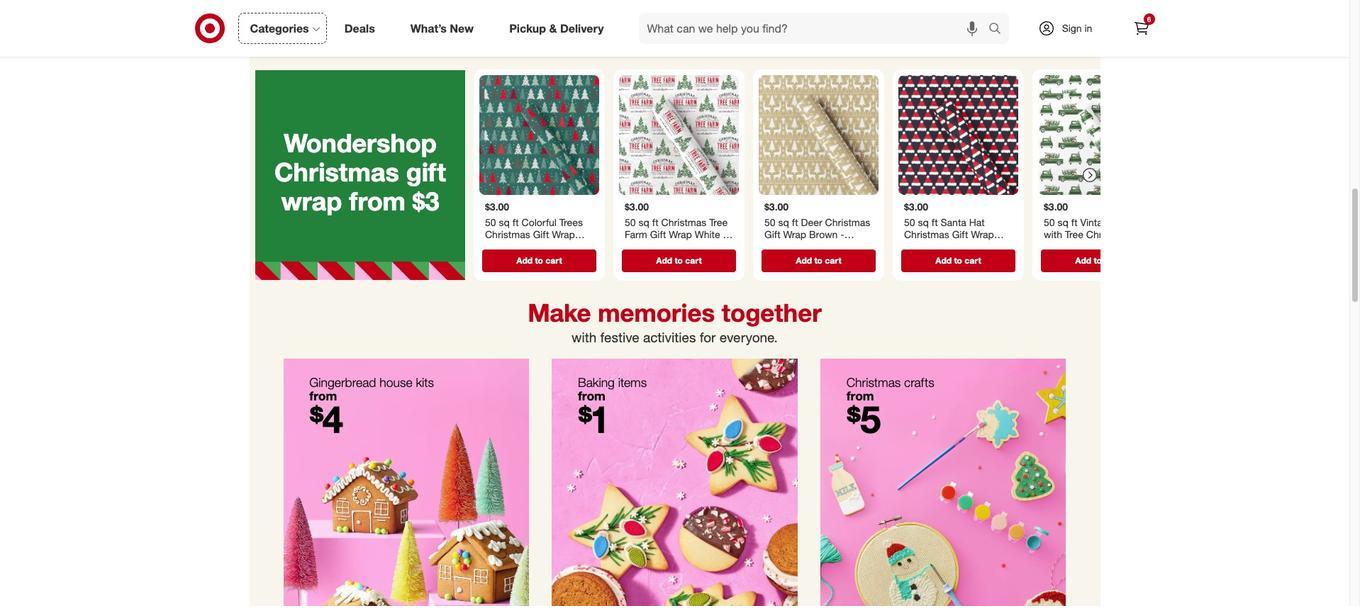 Task type: locate. For each thing, give the bounding box(es) containing it.
add to cart
[[516, 255, 562, 266], [656, 255, 702, 266], [796, 255, 841, 266], [936, 255, 981, 266], [1075, 255, 1121, 266]]

cart for green
[[545, 255, 562, 266]]

ft inside $3.00 50 sq ft santa hat christmas gift wrap black - wondershop™
[[932, 216, 938, 228]]

5 gift from the left
[[1134, 229, 1150, 241]]

50 up green
[[485, 216, 496, 228]]

price.
[[419, 19, 442, 31]]

1 vertical spatial gift
[[406, 157, 446, 187]]

wrap down trees
[[552, 229, 575, 241]]

wrap
[[328, 5, 350, 17], [552, 229, 575, 241], [669, 229, 692, 241], [783, 229, 806, 241], [971, 229, 994, 241], [1044, 241, 1067, 253]]

add to cart button down santa
[[901, 249, 1016, 272]]

add to cart button
[[482, 249, 596, 272], [622, 249, 736, 272], [762, 249, 876, 272], [901, 249, 1016, 272], [1041, 249, 1155, 272]]

4 add to cart button from the left
[[901, 249, 1016, 272]]

50 for 50 sq ft colorful trees christmas gift wrap green - wondershop™
[[485, 216, 496, 228]]

delivery
[[560, 21, 604, 35]]

2 ft from the left
[[652, 216, 658, 228]]

3 cart from the left
[[825, 255, 841, 266]]

ft for vintage
[[1071, 216, 1078, 228]]

sq inside $3.00 50 sq ft christmas tree farm gift wrap white - wondershop™
[[638, 216, 649, 228]]

add to cart button down vintage
[[1041, 249, 1155, 272]]

50 inside $3.00 50 sq ft santa hat christmas gift wrap black - wondershop™
[[904, 216, 915, 228]]

add to cart down cream
[[1075, 255, 1121, 266]]

wondershop™
[[522, 241, 583, 253], [625, 241, 686, 253], [764, 241, 826, 253], [938, 241, 1000, 253], [1044, 253, 1106, 265]]

trees
[[559, 216, 583, 228]]

sq for colorful
[[499, 216, 510, 228]]

5 cart from the left
[[1104, 255, 1121, 266]]

ft inside '$3.00 50 sq ft deer christmas gift wrap brown - wondershop™'
[[792, 216, 798, 228]]

2 cart from the left
[[685, 255, 702, 266]]

everyone.
[[720, 329, 778, 346]]

wondershop™ inside $3.00 50 sq ft christmas tree farm gift wrap white - wondershop™
[[625, 241, 686, 253]]

gift inside '$3.00 50 sq ft colorful trees christmas gift wrap green - wondershop™'
[[533, 229, 549, 241]]

1 cart from the left
[[545, 255, 562, 266]]

cart down hat
[[965, 255, 981, 266]]

deals
[[345, 21, 375, 35]]

add to cart button for black
[[901, 249, 1016, 272]]

wondershop™ down 'colorful'
[[522, 241, 583, 253]]

4 ft from the left
[[932, 216, 938, 228]]

4 add to cart from the left
[[936, 255, 981, 266]]

wrap inside $3.00 50 sq ft christmas tree farm gift wrap white - wondershop™
[[669, 229, 692, 241]]

1 add to cart button from the left
[[482, 249, 596, 272]]

add to cart for gift
[[1075, 255, 1121, 266]]

1 horizontal spatial tree
[[1065, 229, 1084, 241]]

add to cart for green
[[516, 255, 562, 266]]

sign
[[1062, 22, 1082, 34]]

green
[[485, 241, 512, 253]]

what's new
[[411, 21, 474, 35]]

add to cart button down brown
[[762, 249, 876, 272]]

search
[[982, 22, 1016, 37]]

ft inside $3.00 50 sq ft vintage truck with tree christmas gift wrap cream - wondershop™
[[1071, 216, 1078, 228]]

$3.00 inside '$3.00 50 sq ft colorful trees christmas gift wrap green - wondershop™'
[[485, 201, 509, 213]]

0 vertical spatial gift
[[472, 5, 485, 17]]

christmas inside $3.00 50 sq ft christmas tree farm gift wrap white - wondershop™
[[661, 216, 706, 228]]

add down $3.00 50 sq ft santa hat christmas gift wrap black - wondershop™
[[936, 255, 952, 266]]

crafts
[[905, 375, 935, 390]]

magic
[[383, 5, 409, 17]]

wondershop™ down cream
[[1044, 253, 1106, 265]]

2 add to cart from the left
[[656, 255, 702, 266]]

gift inside '$3.00 50 sq ft deer christmas gift wrap brown - wondershop™'
[[764, 229, 781, 241]]

5 50 from the left
[[1044, 216, 1055, 228]]

activities
[[643, 329, 696, 346]]

with inside make memories together with festive activities for everyone.
[[572, 329, 597, 346]]

- inside $3.00 50 sq ft christmas tree farm gift wrap white - wondershop™
[[723, 229, 727, 241]]

house
[[380, 375, 413, 390]]

add down '$3.00 50 sq ft colorful trees christmas gift wrap green - wondershop™'
[[516, 255, 532, 266]]

gift inside wrap up the magic of the perfect gift at the right price.
[[472, 5, 485, 17]]

gift inside $3.00 50 sq ft vintage truck with tree christmas gift wrap cream - wondershop™
[[1134, 229, 1150, 241]]

2 horizontal spatial the
[[423, 5, 436, 17]]

wrap left up
[[328, 5, 350, 17]]

sq inside '$3.00 50 sq ft colorful trees christmas gift wrap green - wondershop™'
[[499, 216, 510, 228]]

1 $3.00 from the left
[[485, 201, 509, 213]]

50 inside '$3.00 50 sq ft colorful trees christmas gift wrap green - wondershop™'
[[485, 216, 496, 228]]

add for colorful
[[516, 255, 532, 266]]

to down '$3.00 50 sq ft colorful trees christmas gift wrap green - wondershop™'
[[535, 255, 543, 266]]

- right 'black'
[[932, 241, 936, 253]]

from inside gingerbread house kits from $4
[[310, 389, 337, 404]]

brown
[[809, 229, 838, 241]]

50 up farm
[[625, 216, 636, 228]]

sq for deer
[[778, 216, 789, 228]]

50 inside $3.00 50 sq ft vintage truck with tree christmas gift wrap cream - wondershop™
[[1044, 216, 1055, 228]]

1 vertical spatial tree
[[1065, 229, 1084, 241]]

gift left brown
[[764, 229, 781, 241]]

5 add from the left
[[1075, 255, 1092, 266]]

to
[[535, 255, 543, 266], [675, 255, 683, 266], [814, 255, 823, 266], [954, 255, 962, 266], [1094, 255, 1102, 266]]

3 $3.00 from the left
[[764, 201, 789, 213]]

festive
[[601, 329, 640, 346]]

wrap down deer
[[783, 229, 806, 241]]

sq left deer
[[778, 216, 789, 228]]

add down cream
[[1075, 255, 1092, 266]]

the right at at the left top of the page
[[381, 19, 395, 31]]

1 50 from the left
[[485, 216, 496, 228]]

$5
[[847, 397, 881, 442]]

gift
[[472, 5, 485, 17], [406, 157, 446, 187]]

at
[[370, 19, 379, 31]]

cart down '$3.00 50 sq ft colorful trees christmas gift wrap green - wondershop™'
[[545, 255, 562, 266]]

50 sq ft colorful trees christmas gift wrap green - wondershop™ image
[[479, 75, 599, 195]]

4 cart from the left
[[965, 255, 981, 266]]

cart for -
[[825, 255, 841, 266]]

gift inside $3.00 50 sq ft christmas tree farm gift wrap white - wondershop™
[[650, 229, 666, 241]]

gingerbread
[[310, 375, 376, 390]]

cart down white
[[685, 255, 702, 266]]

$3.00 for $3.00 50 sq ft deer christmas gift wrap brown - wondershop™
[[764, 201, 789, 213]]

1 horizontal spatial gift
[[472, 5, 485, 17]]

to down brown
[[814, 255, 823, 266]]

categories
[[250, 21, 309, 35]]

wondershop™ inside '$3.00 50 sq ft colorful trees christmas gift wrap green - wondershop™'
[[522, 241, 583, 253]]

3 ft from the left
[[792, 216, 798, 228]]

gift down 'colorful'
[[533, 229, 549, 241]]

5 to from the left
[[1094, 255, 1102, 266]]

of
[[412, 5, 420, 17]]

2 50 from the left
[[625, 216, 636, 228]]

0 horizontal spatial with
[[572, 329, 597, 346]]

0 vertical spatial with
[[1044, 229, 1062, 241]]

wondershop™ inside $3.00 50 sq ft santa hat christmas gift wrap black - wondershop™
[[938, 241, 1000, 253]]

sq up 'black'
[[918, 216, 929, 228]]

carousel region
[[249, 64, 1164, 286]]

50 for 50 sq ft santa hat christmas gift wrap black - wondershop™
[[904, 216, 915, 228]]

tree
[[709, 216, 728, 228], [1065, 229, 1084, 241]]

sq up green
[[499, 216, 510, 228]]

add to cart button down white
[[622, 249, 736, 272]]

add down brown
[[796, 255, 812, 266]]

4 add from the left
[[936, 255, 952, 266]]

add for deer
[[796, 255, 812, 266]]

sign in link
[[1026, 13, 1115, 44]]

with
[[1044, 229, 1062, 241], [572, 329, 597, 346]]

1 gift from the left
[[533, 229, 549, 241]]

cart down brown
[[825, 255, 841, 266]]

$3.00 50 sq ft colorful trees christmas gift wrap green - wondershop™
[[485, 201, 583, 253]]

tree inside $3.00 50 sq ft christmas tree farm gift wrap white - wondershop™
[[709, 216, 728, 228]]

add for vintage
[[1075, 255, 1092, 266]]

sq for vintage
[[1058, 216, 1069, 228]]

1 horizontal spatial with
[[1044, 229, 1062, 241]]

3 50 from the left
[[764, 216, 775, 228]]

3 sq from the left
[[778, 216, 789, 228]]

add to cart down brown
[[796, 255, 841, 266]]

from
[[349, 186, 405, 217], [310, 389, 337, 404], [578, 389, 606, 404], [847, 389, 874, 404]]

5 add to cart button from the left
[[1041, 249, 1155, 272]]

4 50 from the left
[[904, 216, 915, 228]]

$3.00 inside $3.00 50 sq ft santa hat christmas gift wrap black - wondershop™
[[904, 201, 928, 213]]

4 sq from the left
[[918, 216, 929, 228]]

add to cart down $3.00 50 sq ft christmas tree farm gift wrap white - wondershop™
[[656, 255, 702, 266]]

50 left deer
[[764, 216, 775, 228]]

make memories together with festive activities for everyone.
[[528, 298, 822, 346]]

baking
[[578, 375, 615, 390]]

the
[[367, 5, 380, 17], [423, 5, 436, 17], [381, 19, 395, 31]]

50 left vintage
[[1044, 216, 1055, 228]]

add to cart down '$3.00 50 sq ft colorful trees christmas gift wrap green - wondershop™'
[[516, 255, 562, 266]]

2 to from the left
[[675, 255, 683, 266]]

0 horizontal spatial the
[[367, 5, 380, 17]]

0 horizontal spatial tree
[[709, 216, 728, 228]]

make
[[528, 298, 591, 327]]

$3.00 50 sq ft deer christmas gift wrap brown - wondershop™
[[764, 201, 870, 253]]

right
[[397, 19, 416, 31]]

gift down truck
[[1134, 229, 1150, 241]]

to for white
[[675, 255, 683, 266]]

cart
[[545, 255, 562, 266], [685, 255, 702, 266], [825, 255, 841, 266], [965, 255, 981, 266], [1104, 255, 1121, 266]]

cart for gift
[[1104, 255, 1121, 266]]

1 sq from the left
[[499, 216, 510, 228]]

sq inside '$3.00 50 sq ft deer christmas gift wrap brown - wondershop™'
[[778, 216, 789, 228]]

0 vertical spatial tree
[[709, 216, 728, 228]]

$3.00 for $3.00 50 sq ft santa hat christmas gift wrap black - wondershop™
[[904, 201, 928, 213]]

$3.00 50 sq ft vintage truck with tree christmas gift wrap cream - wondershop™
[[1044, 201, 1150, 265]]

add
[[516, 255, 532, 266], [656, 255, 672, 266], [796, 255, 812, 266], [936, 255, 952, 266], [1075, 255, 1092, 266]]

- right cream
[[1102, 241, 1106, 253]]

christmas inside christmas crafts from $5
[[847, 375, 901, 390]]

$3.00 inside $3.00 50 sq ft vintage truck with tree christmas gift wrap cream - wondershop™
[[1044, 201, 1068, 213]]

cart down vintage
[[1104, 255, 1121, 266]]

sq for christmas
[[638, 216, 649, 228]]

to down $3.00 50 sq ft christmas tree farm gift wrap white - wondershop™
[[675, 255, 683, 266]]

sq inside $3.00 50 sq ft vintage truck with tree christmas gift wrap cream - wondershop™
[[1058, 216, 1069, 228]]

- for 50 sq ft santa hat christmas gift wrap black - wondershop™
[[932, 241, 936, 253]]

&
[[549, 21, 557, 35]]

5 sq from the left
[[1058, 216, 1069, 228]]

2 gift from the left
[[650, 229, 666, 241]]

gift down santa
[[952, 229, 968, 241]]

tree up white
[[709, 216, 728, 228]]

5 ft from the left
[[1071, 216, 1078, 228]]

2 sq from the left
[[638, 216, 649, 228]]

5 $3.00 from the left
[[1044, 201, 1068, 213]]

50
[[485, 216, 496, 228], [625, 216, 636, 228], [764, 216, 775, 228], [904, 216, 915, 228], [1044, 216, 1055, 228]]

wrap left white
[[669, 229, 692, 241]]

christmas
[[274, 157, 399, 187], [661, 216, 706, 228], [825, 216, 870, 228], [485, 229, 530, 241], [904, 229, 949, 241], [1086, 229, 1132, 241], [847, 375, 901, 390]]

3 add to cart button from the left
[[762, 249, 876, 272]]

wrap left cream
[[1044, 241, 1067, 253]]

gift right farm
[[650, 229, 666, 241]]

the up at at the left top of the page
[[367, 5, 380, 17]]

3 to from the left
[[814, 255, 823, 266]]

farm
[[625, 229, 647, 241]]

gift inside $3.00 50 sq ft santa hat christmas gift wrap black - wondershop™
[[952, 229, 968, 241]]

50 sq ft christmas tree farm gift wrap white - wondershop™ image
[[619, 75, 739, 195]]

add for christmas
[[656, 255, 672, 266]]

- inside $3.00 50 sq ft santa hat christmas gift wrap black - wondershop™
[[932, 241, 936, 253]]

kits
[[416, 375, 434, 390]]

0 horizontal spatial gift
[[406, 157, 446, 187]]

sq up farm
[[638, 216, 649, 228]]

wrap inside '$3.00 50 sq ft deer christmas gift wrap brown - wondershop™'
[[783, 229, 806, 241]]

1 to from the left
[[535, 255, 543, 266]]

$3.00 inside '$3.00 50 sq ft deer christmas gift wrap brown - wondershop™'
[[764, 201, 789, 213]]

from inside christmas crafts from $5
[[847, 389, 874, 404]]

white
[[695, 229, 720, 241]]

$3.00 inside $3.00 50 sq ft christmas tree farm gift wrap white - wondershop™
[[625, 201, 649, 213]]

- for 50 sq ft christmas tree farm gift wrap white - wondershop™
[[723, 229, 727, 241]]

sq inside $3.00 50 sq ft santa hat christmas gift wrap black - wondershop™
[[918, 216, 929, 228]]

3 gift from the left
[[764, 229, 781, 241]]

sq for santa
[[918, 216, 929, 228]]

ft inside '$3.00 50 sq ft colorful trees christmas gift wrap green - wondershop™'
[[512, 216, 519, 228]]

items
[[618, 375, 647, 390]]

gift for green
[[533, 229, 549, 241]]

ft inside $3.00 50 sq ft christmas tree farm gift wrap white - wondershop™
[[652, 216, 658, 228]]

wondershop™ down deer
[[764, 241, 826, 253]]

search button
[[982, 13, 1016, 47]]

1 ft from the left
[[512, 216, 519, 228]]

- right white
[[723, 229, 727, 241]]

-
[[723, 229, 727, 241], [840, 229, 844, 241], [515, 241, 519, 253], [932, 241, 936, 253], [1102, 241, 1106, 253]]

- right green
[[515, 241, 519, 253]]

3 add to cart from the left
[[796, 255, 841, 266]]

3 add from the left
[[796, 255, 812, 266]]

add down $3.00 50 sq ft christmas tree farm gift wrap white - wondershop™
[[656, 255, 672, 266]]

tree up cream
[[1065, 229, 1084, 241]]

wrap
[[281, 186, 342, 217]]

4 $3.00 from the left
[[904, 201, 928, 213]]

50 sq ft vintage truck with tree christmas gift wrap cream - wondershop™ image
[[1038, 75, 1158, 195]]

- for 50 sq ft colorful trees christmas gift wrap green - wondershop™
[[515, 241, 519, 253]]

- inside '$3.00 50 sq ft colorful trees christmas gift wrap green - wondershop™'
[[515, 241, 519, 253]]

1 add to cart from the left
[[516, 255, 562, 266]]

to down $3.00 50 sq ft santa hat christmas gift wrap black - wondershop™
[[954, 255, 962, 266]]

1 add from the left
[[516, 255, 532, 266]]

gift
[[533, 229, 549, 241], [650, 229, 666, 241], [764, 229, 781, 241], [952, 229, 968, 241], [1134, 229, 1150, 241]]

add to cart button down 'colorful'
[[482, 249, 596, 272]]

add to cart down $3.00 50 sq ft santa hat christmas gift wrap black - wondershop™
[[936, 255, 981, 266]]

sq left vintage
[[1058, 216, 1069, 228]]

- right brown
[[840, 229, 844, 241]]

50 inside $3.00 50 sq ft christmas tree farm gift wrap white - wondershop™
[[625, 216, 636, 228]]

2 $3.00 from the left
[[625, 201, 649, 213]]

1 vertical spatial with
[[572, 329, 597, 346]]

new
[[450, 21, 474, 35]]

the right of
[[423, 5, 436, 17]]

2 add to cart button from the left
[[622, 249, 736, 272]]

5 add to cart from the left
[[1075, 255, 1121, 266]]

wondershop™ down farm
[[625, 241, 686, 253]]

to down cream
[[1094, 255, 1102, 266]]

50 for 50 sq ft deer christmas gift wrap brown - wondershop™
[[764, 216, 775, 228]]

wondershop™ down hat
[[938, 241, 1000, 253]]

add to cart for black
[[936, 255, 981, 266]]

$3.00 50 sq ft christmas tree farm gift wrap white - wondershop™
[[625, 201, 728, 253]]

$3.00
[[485, 201, 509, 213], [625, 201, 649, 213], [764, 201, 789, 213], [904, 201, 928, 213], [1044, 201, 1068, 213]]

50 inside '$3.00 50 sq ft deer christmas gift wrap brown - wondershop™'
[[764, 216, 775, 228]]

ft
[[512, 216, 519, 228], [652, 216, 658, 228], [792, 216, 798, 228], [932, 216, 938, 228], [1071, 216, 1078, 228]]

wrap down hat
[[971, 229, 994, 241]]

wrap inside $3.00 50 sq ft santa hat christmas gift wrap black - wondershop™
[[971, 229, 994, 241]]

to for -
[[814, 255, 823, 266]]

gift inside the wondershop christmas gift wrap from $3
[[406, 157, 446, 187]]

to for gift
[[1094, 255, 1102, 266]]

pickup & delivery
[[509, 21, 604, 35]]

sq
[[499, 216, 510, 228], [638, 216, 649, 228], [778, 216, 789, 228], [918, 216, 929, 228], [1058, 216, 1069, 228]]

4 gift from the left
[[952, 229, 968, 241]]

2 add from the left
[[656, 255, 672, 266]]

ft for santa
[[932, 216, 938, 228]]

50 up 'black'
[[904, 216, 915, 228]]

what's new link
[[399, 13, 492, 44]]

together
[[722, 298, 822, 327]]

4 to from the left
[[954, 255, 962, 266]]



Task type: describe. For each thing, give the bounding box(es) containing it.
$1
[[578, 397, 610, 442]]

$3.00 for $3.00 50 sq ft christmas tree farm gift wrap white - wondershop™
[[625, 201, 649, 213]]

memories
[[598, 298, 715, 327]]

cart for black
[[965, 255, 981, 266]]

christmas inside $3.00 50 sq ft santa hat christmas gift wrap black - wondershop™
[[904, 229, 949, 241]]

baking items from $1
[[578, 375, 647, 442]]

gingerbread house kits from $4
[[310, 375, 434, 442]]

add to cart for white
[[656, 255, 702, 266]]

$3.00 for $3.00 50 sq ft vintage truck with tree christmas gift wrap cream - wondershop™
[[1044, 201, 1068, 213]]

add to cart for -
[[796, 255, 841, 266]]

pickup
[[509, 21, 546, 35]]

6
[[1148, 15, 1152, 23]]

from inside baking items from $1
[[578, 389, 606, 404]]

to for green
[[535, 255, 543, 266]]

wrap inside $3.00 50 sq ft vintage truck with tree christmas gift wrap cream - wondershop™
[[1044, 241, 1067, 253]]

add to cart button for green
[[482, 249, 596, 272]]

categories link
[[238, 13, 327, 44]]

christmas inside the wondershop christmas gift wrap from $3
[[274, 157, 399, 187]]

cream
[[1070, 241, 1099, 253]]

What can we help you find? suggestions appear below search field
[[639, 13, 992, 44]]

add to cart button for white
[[622, 249, 736, 272]]

50 for 50 sq ft christmas tree farm gift wrap white - wondershop™
[[625, 216, 636, 228]]

add to cart button for gift
[[1041, 249, 1155, 272]]

ft for deer
[[792, 216, 798, 228]]

add for santa
[[936, 255, 952, 266]]

$4
[[310, 397, 343, 442]]

truck
[[1116, 216, 1140, 228]]

what's
[[411, 21, 447, 35]]

wondershop™ inside $3.00 50 sq ft vintage truck with tree christmas gift wrap cream - wondershop™
[[1044, 253, 1106, 265]]

for
[[700, 329, 716, 346]]

add to cart button for -
[[762, 249, 876, 272]]

pickup & delivery link
[[497, 13, 622, 44]]

wrap inside wrap up the magic of the perfect gift at the right price.
[[328, 5, 350, 17]]

wondershop™ for $3.00 50 sq ft christmas tree farm gift wrap white - wondershop™
[[625, 241, 686, 253]]

wondershop™ inside '$3.00 50 sq ft deer christmas gift wrap brown - wondershop™'
[[764, 241, 826, 253]]

deals link
[[333, 13, 393, 44]]

vintage
[[1080, 216, 1114, 228]]

- inside '$3.00 50 sq ft deer christmas gift wrap brown - wondershop™'
[[840, 229, 844, 241]]

wondershop christmas gift wrap from $3
[[274, 128, 446, 217]]

deer
[[801, 216, 822, 228]]

wondershop™ for $3.00 50 sq ft santa hat christmas gift wrap black - wondershop™
[[938, 241, 1000, 253]]

hat
[[969, 216, 985, 228]]

christmas inside '$3.00 50 sq ft deer christmas gift wrap brown - wondershop™'
[[825, 216, 870, 228]]

50 sq ft santa hat christmas gift wrap black - wondershop™ image
[[898, 75, 1018, 195]]

ft for colorful
[[512, 216, 519, 228]]

santa
[[941, 216, 966, 228]]

cart for white
[[685, 255, 702, 266]]

colorful
[[521, 216, 557, 228]]

perfect
[[439, 5, 469, 17]]

to for black
[[954, 255, 962, 266]]

gift for black
[[952, 229, 968, 241]]

christmas inside $3.00 50 sq ft vintage truck with tree christmas gift wrap cream - wondershop™
[[1086, 229, 1132, 241]]

from inside the wondershop christmas gift wrap from $3
[[349, 186, 405, 217]]

$3
[[412, 186, 439, 217]]

in
[[1085, 22, 1093, 34]]

wondershop™ for $3.00 50 sq ft colorful trees christmas gift wrap green - wondershop™
[[522, 241, 583, 253]]

wondershop
[[284, 128, 436, 158]]

- inside $3.00 50 sq ft vintage truck with tree christmas gift wrap cream - wondershop™
[[1102, 241, 1106, 253]]

$3.00 for $3.00 50 sq ft colorful trees christmas gift wrap green - wondershop™
[[485, 201, 509, 213]]

1 horizontal spatial the
[[381, 19, 395, 31]]

6 link
[[1126, 13, 1157, 44]]

black
[[904, 241, 929, 253]]

ft for christmas
[[652, 216, 658, 228]]

with inside $3.00 50 sq ft vintage truck with tree christmas gift wrap cream - wondershop™
[[1044, 229, 1062, 241]]

$3.00 50 sq ft santa hat christmas gift wrap black - wondershop™
[[904, 201, 1000, 253]]

christmas crafts from $5
[[847, 375, 935, 442]]

christmas inside '$3.00 50 sq ft colorful trees christmas gift wrap green - wondershop™'
[[485, 229, 530, 241]]

up
[[353, 5, 364, 17]]

sign in
[[1062, 22, 1093, 34]]

tree inside $3.00 50 sq ft vintage truck with tree christmas gift wrap cream - wondershop™
[[1065, 229, 1084, 241]]

wrap up the magic of the perfect gift at the right price.
[[328, 5, 485, 31]]

50 for 50 sq ft vintage truck with tree christmas gift wrap cream - wondershop™
[[1044, 216, 1055, 228]]

50 sq ft deer christmas gift wrap brown - wondershop™ image
[[759, 75, 879, 195]]

gift for white
[[650, 229, 666, 241]]

wrap inside '$3.00 50 sq ft colorful trees christmas gift wrap green - wondershop™'
[[552, 229, 575, 241]]



Task type: vqa. For each thing, say whether or not it's contained in the screenshot.
search button
yes



